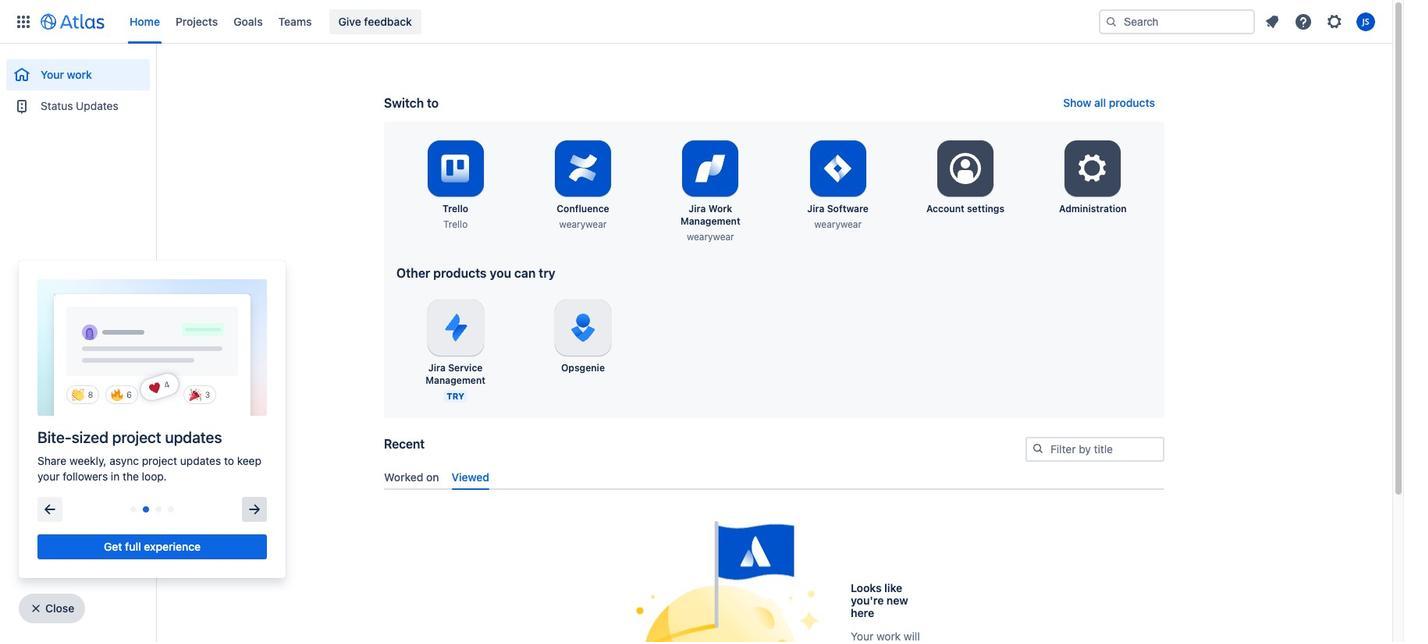 Task type: locate. For each thing, give the bounding box(es) containing it.
work
[[67, 68, 92, 81]]

keep
[[237, 454, 262, 468]]

try
[[447, 391, 465, 401]]

trello inside trello trello
[[444, 219, 468, 230]]

management
[[681, 215, 741, 227], [426, 375, 486, 386]]

2 horizontal spatial jira
[[808, 203, 825, 215]]

goals link
[[229, 9, 268, 34]]

get full experience
[[104, 540, 201, 554]]

confluence wearywear
[[557, 203, 610, 230]]

2 horizontal spatial wearywear
[[815, 219, 862, 230]]

to right switch
[[427, 96, 439, 110]]

banner
[[0, 0, 1393, 44]]

in
[[111, 470, 120, 483]]

worked
[[384, 471, 424, 484]]

discovery image
[[625, 521, 820, 643]]

jira
[[689, 203, 706, 215], [808, 203, 825, 215], [429, 362, 446, 374]]

settings image up the account settings
[[947, 150, 985, 187]]

close button
[[19, 594, 85, 624]]

you're
[[851, 594, 884, 607]]

projects link
[[171, 9, 223, 34]]

to left 'keep'
[[224, 454, 234, 468]]

0 horizontal spatial wearywear
[[559, 219, 607, 230]]

show all products button
[[1054, 94, 1165, 112]]

updates
[[165, 429, 222, 447], [180, 454, 221, 468]]

settings image
[[1326, 12, 1345, 31], [947, 150, 985, 187]]

trello
[[443, 203, 469, 215], [444, 219, 468, 230]]

to
[[427, 96, 439, 110], [224, 454, 234, 468]]

jira inside jira software wearywear
[[808, 203, 825, 215]]

1 vertical spatial trello
[[444, 219, 468, 230]]

0 horizontal spatial settings image
[[947, 150, 985, 187]]

0 horizontal spatial products
[[434, 266, 487, 280]]

account settings link
[[909, 134, 1022, 222]]

feedback
[[364, 14, 412, 28]]

Search field
[[1099, 9, 1256, 34]]

top element
[[9, 0, 1099, 43]]

1 horizontal spatial to
[[427, 96, 439, 110]]

1 horizontal spatial jira
[[689, 203, 706, 215]]

1 horizontal spatial management
[[681, 215, 741, 227]]

jira inside jira service management try
[[429, 362, 446, 374]]

1 horizontal spatial settings image
[[1326, 12, 1345, 31]]

1 vertical spatial updates
[[180, 454, 221, 468]]

0 vertical spatial products
[[1109, 96, 1156, 109]]

updates
[[76, 99, 118, 112]]

jira left "work"
[[689, 203, 706, 215]]

wearywear inside confluence wearywear
[[559, 219, 607, 230]]

wearywear
[[559, 219, 607, 230], [815, 219, 862, 230], [687, 231, 734, 243]]

products inside show all products button
[[1109, 96, 1156, 109]]

wearywear down confluence
[[559, 219, 607, 230]]

updates left 'keep'
[[180, 454, 221, 468]]

worked on
[[384, 471, 439, 484]]

account image
[[1357, 12, 1376, 31]]

1 horizontal spatial wearywear
[[687, 231, 734, 243]]

home link
[[125, 9, 165, 34]]

management for work
[[681, 215, 741, 227]]

close icon image
[[30, 603, 42, 615]]

jira software wearywear
[[808, 203, 869, 230]]

tab list
[[378, 464, 1171, 490]]

teams
[[278, 14, 312, 28]]

followers
[[63, 470, 108, 483]]

jira for service
[[429, 362, 446, 374]]

weekly,
[[70, 454, 107, 468]]

settings image right help icon on the top of the page
[[1326, 12, 1345, 31]]

give feedback button
[[329, 9, 421, 34]]

0 horizontal spatial jira
[[429, 362, 446, 374]]

your work
[[41, 68, 92, 81]]

jira left service
[[429, 362, 446, 374]]

show all products
[[1064, 96, 1156, 109]]

0 horizontal spatial management
[[426, 375, 486, 386]]

group
[[6, 44, 150, 126]]

products
[[1109, 96, 1156, 109], [434, 266, 487, 280]]

recent
[[384, 437, 425, 451]]

0 horizontal spatial to
[[224, 454, 234, 468]]

project up the 'loop.'
[[142, 454, 177, 468]]

intro popup image image
[[37, 280, 267, 416]]

give feedback
[[339, 14, 412, 28]]

project
[[112, 429, 161, 447], [142, 454, 177, 468]]

bite-
[[37, 429, 72, 447]]

1 vertical spatial products
[[434, 266, 487, 280]]

0 vertical spatial to
[[427, 96, 439, 110]]

close
[[45, 602, 74, 615]]

1 vertical spatial to
[[224, 454, 234, 468]]

looks
[[851, 581, 882, 595]]

you
[[490, 266, 511, 280]]

other products you can try
[[397, 266, 556, 280]]

work
[[709, 203, 733, 215]]

right arrow icon image
[[245, 500, 264, 519]]

1 horizontal spatial products
[[1109, 96, 1156, 109]]

wearywear down "work"
[[687, 231, 734, 243]]

loop.
[[142, 470, 167, 483]]

settings image
[[1075, 150, 1112, 187]]

0 vertical spatial management
[[681, 215, 741, 227]]

your
[[41, 68, 64, 81]]

banner containing home
[[0, 0, 1393, 44]]

switch to... image
[[14, 12, 33, 31]]

status
[[41, 99, 73, 112]]

jira left software
[[808, 203, 825, 215]]

wearywear down software
[[815, 219, 862, 230]]

management for service
[[426, 375, 486, 386]]

async
[[109, 454, 139, 468]]

products left you
[[434, 266, 487, 280]]

new
[[887, 594, 908, 607]]

project up async
[[112, 429, 161, 447]]

management up try
[[426, 375, 486, 386]]

account
[[927, 203, 965, 215]]

jira inside jira work management wearywear
[[689, 203, 706, 215]]

management down "work"
[[681, 215, 741, 227]]

products right the "all"
[[1109, 96, 1156, 109]]

1 vertical spatial management
[[426, 375, 486, 386]]

updates up the 'loop.'
[[165, 429, 222, 447]]



Task type: describe. For each thing, give the bounding box(es) containing it.
jira service management try
[[426, 362, 486, 401]]

wearywear inside jira software wearywear
[[815, 219, 862, 230]]

account settings
[[927, 203, 1005, 215]]

projects
[[176, 14, 218, 28]]

0 vertical spatial project
[[112, 429, 161, 447]]

get full experience button
[[37, 535, 267, 560]]

left arrow icon image
[[41, 500, 59, 519]]

settings
[[967, 203, 1005, 215]]

confluence
[[557, 203, 610, 215]]

your work link
[[6, 59, 150, 91]]

share
[[37, 454, 67, 468]]

service
[[448, 362, 483, 374]]

on
[[426, 471, 439, 484]]

sized
[[72, 429, 109, 447]]

1 vertical spatial settings image
[[947, 150, 985, 187]]

bite-sized project updates share weekly, async project updates to keep your followers in the loop.
[[37, 429, 262, 483]]

get
[[104, 540, 122, 554]]

like
[[885, 581, 903, 595]]

group containing your work
[[6, 44, 150, 126]]

full
[[125, 540, 141, 554]]

switch
[[384, 96, 424, 110]]

jira for work
[[689, 203, 706, 215]]

search image
[[1106, 15, 1118, 28]]

0 vertical spatial trello
[[443, 203, 469, 215]]

experience
[[144, 540, 201, 554]]

your
[[37, 470, 60, 483]]

tab list containing worked on
[[378, 464, 1171, 490]]

opsgenie
[[561, 362, 605, 374]]

Filter by title field
[[1028, 439, 1163, 461]]

trello trello
[[443, 203, 469, 230]]

help icon image
[[1295, 12, 1313, 31]]

goals
[[234, 14, 263, 28]]

opsgenie link
[[527, 294, 640, 381]]

all
[[1095, 96, 1106, 109]]

try
[[539, 266, 556, 280]]

to inside bite-sized project updates share weekly, async project updates to keep your followers in the loop.
[[224, 454, 234, 468]]

jira work management wearywear
[[681, 203, 741, 243]]

give
[[339, 14, 361, 28]]

administration
[[1060, 203, 1127, 215]]

status updates
[[41, 99, 118, 112]]

show
[[1064, 96, 1092, 109]]

home
[[130, 14, 160, 28]]

0 vertical spatial updates
[[165, 429, 222, 447]]

looks like you're new here
[[851, 581, 908, 620]]

here
[[851, 606, 875, 620]]

switch to
[[384, 96, 439, 110]]

search image
[[1032, 443, 1045, 455]]

wearywear inside jira work management wearywear
[[687, 231, 734, 243]]

software
[[827, 203, 869, 215]]

other
[[397, 266, 430, 280]]

0 vertical spatial settings image
[[1326, 12, 1345, 31]]

notifications image
[[1263, 12, 1282, 31]]

1 vertical spatial project
[[142, 454, 177, 468]]

teams link
[[274, 9, 317, 34]]

viewed
[[452, 471, 490, 484]]

administration link
[[1037, 134, 1150, 222]]

can
[[515, 266, 536, 280]]

the
[[123, 470, 139, 483]]

jira for software
[[808, 203, 825, 215]]

status updates link
[[6, 91, 150, 122]]



Task type: vqa. For each thing, say whether or not it's contained in the screenshot.
the right Wearywear
yes



